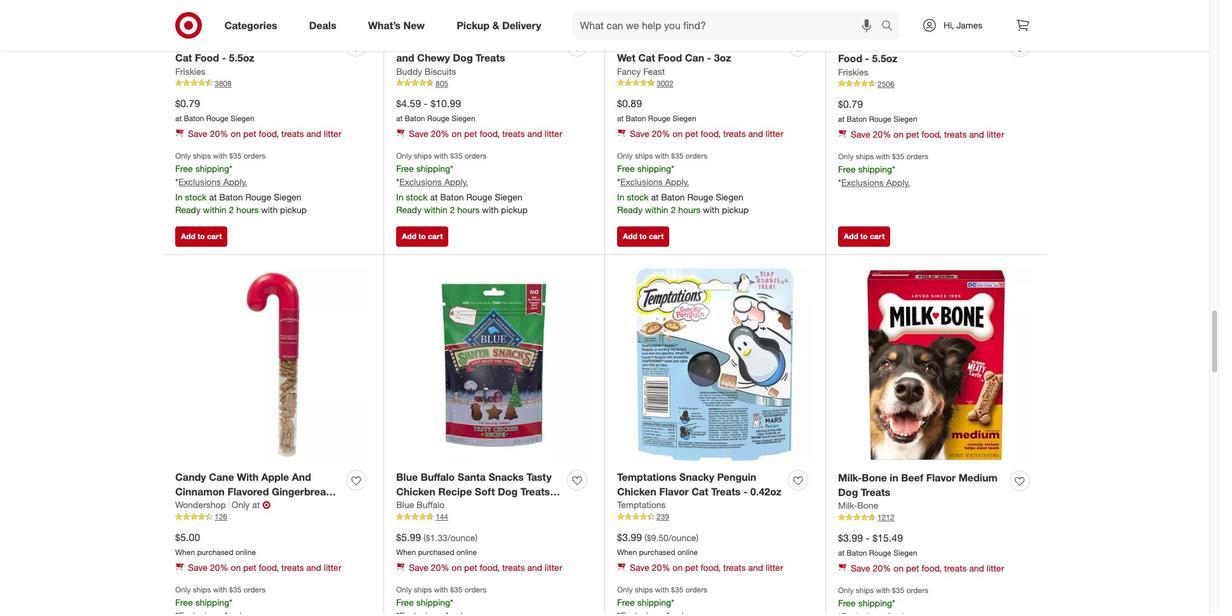 Task type: locate. For each thing, give the bounding box(es) containing it.
treats down flavored
[[222, 500, 251, 513]]

0 horizontal spatial ready
[[175, 205, 201, 215]]

friskies
[[209, 37, 247, 49], [872, 37, 910, 50], [175, 66, 206, 77], [838, 66, 869, 77]]

2 within from the left
[[424, 205, 447, 215]]

on for dog
[[894, 563, 904, 574]]

online
[[236, 548, 256, 558], [457, 548, 477, 558], [678, 548, 698, 558]]

2 horizontal spatial wet
[[943, 37, 961, 50]]

0 horizontal spatial stock
[[185, 192, 207, 203]]

purina for cat
[[175, 37, 206, 49]]

0 horizontal spatial flavor
[[659, 486, 689, 498]]

0 vertical spatial bone
[[862, 472, 887, 484]]

( for $3.99
[[645, 533, 647, 543]]

1 horizontal spatial within
[[424, 205, 447, 215]]

1 only ships with $35 orders free shipping * * exclusions apply. in stock at  baton rouge siegen ready within 2 hours with pickup from the left
[[175, 151, 307, 215]]

3 add to cart button from the left
[[617, 227, 670, 247]]

and for temptations snacky penguin chicken flavor cat treats - 0.42oz
[[748, 563, 763, 574]]

biscuits inside buddy biscuits peanut butter soft and chewy dog treats
[[430, 37, 469, 49]]

treats down 239 link
[[723, 563, 746, 574]]

1 horizontal spatial 5.5oz
[[872, 52, 898, 65]]

wet down 'hi,'
[[943, 37, 961, 50]]

2 horizontal spatial when
[[617, 548, 637, 558]]

2 pickup from the left
[[501, 205, 528, 215]]

food, down 144 link
[[480, 563, 500, 574]]

only ships with $35 orders free shipping * * exclusions apply.
[[838, 152, 929, 188]]

1 horizontal spatial feast
[[683, 37, 709, 49]]

add to cart
[[181, 232, 222, 241], [402, 232, 443, 241], [623, 232, 664, 241], [844, 232, 885, 241]]

5.5oz
[[229, 51, 254, 64], [872, 52, 898, 65]]

blue for blue buffalo
[[396, 500, 414, 511]]

( right $5.99
[[424, 533, 426, 543]]

0 vertical spatial soft
[[541, 37, 561, 49]]

2 horizontal spatial stock
[[627, 192, 649, 203]]

exclusions apply. button
[[178, 176, 247, 189], [399, 176, 468, 189], [620, 176, 689, 189], [841, 177, 910, 189]]

0 horizontal spatial purchased
[[197, 548, 233, 558]]

$9.50
[[647, 533, 669, 543]]

butter
[[508, 37, 538, 49]]

purina
[[175, 37, 206, 49], [617, 37, 648, 49], [838, 37, 869, 50]]

in
[[890, 472, 899, 484]]

1 buddy from the top
[[396, 37, 427, 49]]

pet down $3.99 ( $9.50 /ounce ) when purchased online
[[685, 563, 698, 574]]

2 add to cart from the left
[[402, 232, 443, 241]]

3 to from the left
[[640, 232, 647, 241]]

temptations
[[617, 471, 677, 484], [617, 500, 666, 511]]

gravy right search button
[[912, 37, 940, 50]]

4 add from the left
[[844, 232, 858, 241]]

fancy
[[651, 37, 680, 49], [617, 66, 641, 77]]

dog inside milk-bone in beef flavor  medium dog treats
[[838, 486, 858, 499]]

buddy biscuits peanut butter soft and chewy dog treats image
[[396, 0, 592, 29], [396, 0, 592, 29]]

biscuits up 805
[[425, 66, 456, 77]]

)
[[475, 533, 478, 543], [696, 533, 699, 543]]

save for purina friskies classic pate wet cat food - 5.5oz
[[188, 128, 207, 139]]

20% down $5.99 ( $1.33 /ounce ) when purchased online
[[431, 563, 449, 574]]

buffalo for blue buffalo santa snacks tasty chicken recipe soft dog treats - 4.5oz
[[421, 471, 455, 484]]

0 horizontal spatial when
[[175, 548, 195, 558]]

purchased inside $5.99 ( $1.33 /ounce ) when purchased online
[[418, 548, 454, 558]]

chicken up temptations link
[[617, 486, 657, 498]]

0 vertical spatial feast
[[683, 37, 709, 49]]

within
[[203, 205, 226, 215], [424, 205, 447, 215], [645, 205, 668, 215]]

2 cart from the left
[[428, 232, 443, 241]]

free shipping * for $15.49
[[838, 598, 895, 609]]

biscuits
[[430, 37, 469, 49], [425, 66, 456, 77]]

2 milk- from the top
[[838, 501, 857, 512]]

buddy biscuits
[[396, 66, 456, 77]]

0 vertical spatial blue
[[396, 471, 418, 484]]

/ounce
[[448, 533, 475, 543], [669, 533, 696, 543]]

save 20% on pet food, treats and litter for chewy
[[409, 128, 562, 139]]

soft
[[541, 37, 561, 49], [475, 486, 495, 498]]

temptations up 239
[[617, 500, 666, 511]]

- inside temptations snacky penguin chicken flavor cat treats - 0.42oz
[[744, 486, 748, 498]]

1 horizontal spatial friskies link
[[838, 66, 869, 78]]

20% for treats
[[652, 563, 670, 574]]

1 add to cart from the left
[[181, 232, 222, 241]]

2 horizontal spatial food
[[838, 52, 863, 65]]

20% for food
[[210, 128, 228, 139]]

online inside $3.99 ( $9.50 /ounce ) when purchased online
[[678, 548, 698, 558]]

0 horizontal spatial fancy
[[617, 66, 641, 77]]

temptations inside temptations snacky penguin chicken flavor cat treats - 0.42oz
[[617, 471, 677, 484]]

on for cat
[[673, 128, 683, 139]]

2 /ounce from the left
[[669, 533, 696, 543]]

1 vertical spatial flavor
[[659, 486, 689, 498]]

1 purchased from the left
[[197, 548, 233, 558]]

pet for chewy
[[464, 128, 477, 139]]

only ships with $35 orders down $3.99 ( $9.50 /ounce ) when purchased online
[[617, 586, 708, 595]]

online inside the $5.00 when purchased online
[[236, 548, 256, 558]]

bone for milk-bone
[[857, 501, 878, 512]]

recipe
[[438, 486, 472, 498]]

0 horizontal spatial purina
[[175, 37, 206, 49]]

purchased
[[197, 548, 233, 558], [418, 548, 454, 558], [639, 548, 675, 558]]

and
[[396, 51, 414, 64], [306, 128, 321, 139], [527, 128, 542, 139], [748, 128, 763, 139], [969, 129, 984, 140], [306, 563, 321, 574], [527, 563, 542, 574], [748, 563, 763, 574], [969, 563, 984, 574]]

0 horizontal spatial $3.99
[[617, 531, 642, 544]]

1 stock from the left
[[185, 192, 207, 203]]

cat inside purina friskies classic pate wet cat food - 5.5oz
[[175, 51, 192, 64]]

1 horizontal spatial chicken
[[617, 486, 657, 498]]

treats up milk-bone
[[861, 486, 891, 499]]

blue buffalo santa snacks tasty chicken recipe soft dog treats - 4.5oz image
[[396, 268, 592, 463], [396, 268, 592, 463]]

( down temptations link
[[645, 533, 647, 543]]

treats inside milk-bone in beef flavor  medium dog treats
[[861, 486, 891, 499]]

food inside purina friskies classic pate wet cat food - 5.5oz
[[195, 51, 219, 64]]

biscuits for buddy biscuits
[[425, 66, 456, 77]]

1 horizontal spatial )
[[696, 533, 699, 543]]

cat inside purina fancy feast gravy lovers wet cat food can - 3oz
[[638, 51, 655, 64]]

2 when from the left
[[396, 548, 416, 558]]

candy cane with apple and cinnamon flavored gingerbread men dog treats - 4.4oz - wondershop™ image
[[175, 268, 371, 463], [175, 268, 371, 463]]

1 horizontal spatial only ships with $35 orders free shipping * * exclusions apply. in stock at  baton rouge siegen ready within 2 hours with pickup
[[396, 151, 528, 215]]

litter for purina fancy feast gravy lovers wet cat food can - 3oz
[[766, 128, 783, 139]]

1 horizontal spatial fancy
[[651, 37, 680, 49]]

3 when from the left
[[617, 548, 637, 558]]

when inside $3.99 ( $9.50 /ounce ) when purchased online
[[617, 548, 637, 558]]

1 horizontal spatial $0.79
[[838, 98, 863, 110]]

2 ) from the left
[[696, 533, 699, 543]]

bone left the in
[[862, 472, 887, 484]]

$0.79 at baton rouge siegen down 3808
[[175, 97, 254, 124]]

when down temptations link
[[617, 548, 637, 558]]

hours for $4.59 - $10.99
[[457, 205, 480, 215]]

1 horizontal spatial hours
[[457, 205, 480, 215]]

20% down '$4.59 - $10.99 at baton rouge siegen'
[[431, 128, 449, 139]]

2 2 from the left
[[450, 205, 455, 215]]

0 horizontal spatial $0.79
[[175, 97, 200, 110]]

treats down "126" link
[[281, 563, 304, 574]]

food, for food
[[259, 128, 279, 139]]

food, for chewy
[[480, 128, 500, 139]]

wet inside 'purina friskies gravy wet cat food - 5.5oz'
[[943, 37, 961, 50]]

3 hours from the left
[[678, 205, 701, 215]]

2 horizontal spatial 2
[[671, 205, 676, 215]]

buddy down "chewy"
[[396, 66, 422, 77]]

online inside $5.99 ( $1.33 /ounce ) when purchased online
[[457, 548, 477, 558]]

1 horizontal spatial ready
[[396, 205, 422, 215]]

rouge
[[206, 114, 229, 124], [427, 114, 450, 124], [648, 114, 671, 124], [869, 115, 892, 124], [245, 192, 271, 203], [466, 192, 492, 203], [687, 192, 713, 203], [869, 549, 892, 558]]

exclusions for can
[[620, 177, 663, 188]]

soft inside buddy biscuits peanut butter soft and chewy dog treats
[[541, 37, 561, 49]]

20% for chewy
[[431, 128, 449, 139]]

save 20% on pet food, treats and litter down 3002 link
[[630, 128, 783, 139]]

2 horizontal spatial hours
[[678, 205, 701, 215]]

ships
[[193, 151, 211, 161], [414, 151, 432, 161], [635, 151, 653, 161], [856, 152, 874, 162], [193, 586, 211, 595], [414, 586, 432, 595], [635, 586, 653, 595], [856, 586, 874, 596]]

food
[[195, 51, 219, 64], [658, 51, 682, 64], [838, 52, 863, 65]]

santa
[[458, 471, 486, 484]]

online down 239 link
[[678, 548, 698, 558]]

0 horizontal spatial hours
[[236, 205, 259, 215]]

- inside purina friskies classic pate wet cat food - 5.5oz
[[222, 51, 226, 64]]

and for milk-bone in beef flavor  medium dog treats
[[969, 563, 984, 574]]

- inside $3.99 - $15.49 at baton rouge siegen
[[866, 532, 870, 545]]

only ships with $35 orders down $3.99 - $15.49 at baton rouge siegen
[[838, 586, 929, 596]]

1 hours from the left
[[236, 205, 259, 215]]

0 horizontal spatial chicken
[[396, 486, 436, 498]]

feast
[[683, 37, 709, 49], [643, 66, 665, 77]]

pet
[[243, 128, 256, 139], [464, 128, 477, 139], [685, 128, 698, 139], [906, 129, 919, 140], [243, 563, 256, 574], [464, 563, 477, 574], [685, 563, 698, 574], [906, 563, 919, 574]]

1 when from the left
[[175, 548, 195, 558]]

1 vertical spatial buffalo
[[417, 500, 445, 511]]

0 horizontal spatial in
[[175, 192, 183, 203]]

blue buffalo santa snacks tasty chicken recipe soft dog treats - 4.5oz link
[[396, 470, 562, 513]]

1 horizontal spatial pickup
[[501, 205, 528, 215]]

bone inside milk-bone in beef flavor  medium dog treats
[[862, 472, 887, 484]]

5.5oz down classic at the top of the page
[[229, 51, 254, 64]]

1 horizontal spatial 2
[[450, 205, 455, 215]]

1 in from the left
[[175, 192, 183, 203]]

litter for temptations snacky penguin chicken flavor cat treats - 0.42oz
[[766, 563, 783, 574]]

food inside 'purina friskies gravy wet cat food - 5.5oz'
[[838, 52, 863, 65]]

friskies link for food
[[838, 66, 869, 78]]

1 add to cart button from the left
[[175, 227, 228, 247]]

2 purchased from the left
[[418, 548, 454, 558]]

1 /ounce from the left
[[448, 533, 475, 543]]

treats for candy cane with apple and cinnamon flavored gingerbread men dog treats - 4.4oz - wondershop™
[[281, 563, 304, 574]]

2 temptations from the top
[[617, 500, 666, 511]]

0 horizontal spatial wet
[[312, 37, 330, 49]]

treats for purina friskies gravy wet cat food - 5.5oz
[[944, 129, 967, 140]]

0.42oz
[[751, 486, 782, 498]]

buffalo inside blue buffalo santa snacks tasty chicken recipe soft dog treats - 4.5oz
[[421, 471, 455, 484]]

0 horizontal spatial pickup
[[280, 205, 307, 215]]

2 horizontal spatial online
[[678, 548, 698, 558]]

milk- inside milk-bone in beef flavor  medium dog treats
[[838, 472, 862, 484]]

1 horizontal spatial wet
[[617, 51, 636, 64]]

free shipping *
[[175, 598, 232, 609], [396, 598, 453, 609], [617, 598, 674, 609], [838, 598, 895, 609]]

shipping inside "only ships with $35 orders free shipping * * exclusions apply."
[[858, 164, 892, 175]]

food, down 805 link on the top left of page
[[480, 128, 500, 139]]

20% down $3.99 ( $9.50 /ounce ) when purchased online
[[652, 563, 670, 574]]

when down $5.00
[[175, 548, 195, 558]]

buddy biscuits link
[[396, 65, 456, 78]]

save 20% on pet food, treats and litter down 144 link
[[409, 563, 562, 574]]

2506
[[878, 79, 895, 89]]

$10.99
[[431, 97, 461, 110]]

1 vertical spatial soft
[[475, 486, 495, 498]]

( inside $5.99 ( $1.33 /ounce ) when purchased online
[[424, 533, 426, 543]]

add to cart button
[[175, 227, 228, 247], [396, 227, 449, 247], [617, 227, 670, 247], [838, 227, 891, 247]]

3 within from the left
[[645, 205, 668, 215]]

1 vertical spatial bone
[[857, 501, 878, 512]]

) inside $3.99 ( $9.50 /ounce ) when purchased online
[[696, 533, 699, 543]]

3oz
[[714, 51, 731, 64]]

0 vertical spatial buddy
[[396, 37, 427, 49]]

1 pickup from the left
[[280, 205, 307, 215]]

treats down 805 link on the top left of page
[[502, 128, 525, 139]]

2 for $0.89
[[671, 205, 676, 215]]

buddy inside buddy biscuits peanut butter soft and chewy dog treats
[[396, 37, 427, 49]]

and for blue buffalo santa snacks tasty chicken recipe soft dog treats - 4.5oz
[[527, 563, 542, 574]]

0 horizontal spatial 5.5oz
[[229, 51, 254, 64]]

dog up milk-bone
[[838, 486, 858, 499]]

beef
[[901, 472, 924, 484]]

) down 239 link
[[696, 533, 699, 543]]

fancy up fancy feast
[[651, 37, 680, 49]]

) inside $5.99 ( $1.33 /ounce ) when purchased online
[[475, 533, 478, 543]]

1 vertical spatial temptations
[[617, 500, 666, 511]]

save 20% on pet food, treats and litter down $15.49
[[851, 563, 1004, 574]]

1 vertical spatial blue
[[396, 500, 414, 511]]

and for purina friskies gravy wet cat food - 5.5oz
[[969, 129, 984, 140]]

1 ( from the left
[[424, 533, 426, 543]]

james
[[957, 20, 983, 30]]

20% down 3808
[[210, 128, 228, 139]]

dog inside candy cane with apple and cinnamon flavored gingerbread men dog treats - 4.4oz - wondershop™
[[199, 500, 219, 513]]

save 20% on pet food, treats and litter for cat
[[630, 128, 783, 139]]

0 horizontal spatial food
[[195, 51, 219, 64]]

purchased for $5.99
[[418, 548, 454, 558]]

to for 5.5oz
[[198, 232, 205, 241]]

cinnamon
[[175, 486, 225, 498]]

/ounce down 144
[[448, 533, 475, 543]]

at inside wondershop only at ¬
[[252, 500, 260, 511]]

2 horizontal spatial in
[[617, 192, 625, 203]]

1 milk- from the top
[[838, 472, 862, 484]]

0 horizontal spatial /ounce
[[448, 533, 475, 543]]

0 horizontal spatial )
[[475, 533, 478, 543]]

5.5oz up 2506 at the top right of the page
[[872, 52, 898, 65]]

biscuits up "chewy"
[[430, 37, 469, 49]]

2 blue from the top
[[396, 500, 414, 511]]

siegen
[[231, 114, 254, 124], [452, 114, 475, 124], [673, 114, 696, 124], [894, 115, 917, 124], [274, 192, 302, 203], [495, 192, 523, 203], [716, 192, 744, 203], [894, 549, 917, 558]]

purina friskies classic pate wet cat food - 5.5oz image
[[175, 0, 371, 29], [175, 0, 371, 29]]

on down $0.89 at baton rouge siegen
[[673, 128, 683, 139]]

2 ( from the left
[[645, 533, 647, 543]]

1 online from the left
[[236, 548, 256, 558]]

at
[[175, 114, 182, 124], [396, 114, 403, 124], [617, 114, 624, 124], [838, 115, 845, 124], [209, 192, 217, 203], [430, 192, 438, 203], [651, 192, 659, 203], [252, 500, 260, 511], [838, 549, 845, 558]]

add for can
[[623, 232, 637, 241]]

milk-bone
[[838, 501, 878, 512]]

what's new
[[368, 19, 425, 31]]

purina inside purina friskies classic pate wet cat food - 5.5oz
[[175, 37, 206, 49]]

rouge inside $3.99 - $15.49 at baton rouge siegen
[[869, 549, 892, 558]]

on for flavored
[[231, 563, 241, 574]]

food, for treats
[[701, 563, 721, 574]]

penguin
[[717, 471, 757, 484]]

food, down 1212 link
[[922, 563, 942, 574]]

gravy inside 'purina friskies gravy wet cat food - 5.5oz'
[[912, 37, 940, 50]]

0 horizontal spatial (
[[424, 533, 426, 543]]

1 horizontal spatial online
[[457, 548, 477, 558]]

/ounce down 239
[[669, 533, 696, 543]]

2 stock from the left
[[406, 192, 428, 203]]

rouge inside $0.89 at baton rouge siegen
[[648, 114, 671, 124]]

at inside $0.89 at baton rouge siegen
[[617, 114, 624, 124]]

temptations up temptations link
[[617, 471, 677, 484]]

purina friskies classic pate wet cat food - 5.5oz
[[175, 37, 330, 64]]

feast up 3002
[[643, 66, 665, 77]]

flavor right beef
[[926, 472, 956, 484]]

$35
[[229, 151, 242, 161], [450, 151, 463, 161], [671, 151, 684, 161], [892, 152, 905, 162], [229, 586, 242, 595], [450, 586, 463, 595], [671, 586, 684, 595], [892, 586, 905, 596]]

1 horizontal spatial stock
[[406, 192, 428, 203]]

on for chewy
[[452, 128, 462, 139]]

temptations snacky penguin chicken flavor cat treats - 0.42oz image
[[617, 268, 813, 463], [617, 268, 813, 463]]

1 vertical spatial milk-
[[838, 501, 857, 512]]

wet inside purina fancy feast gravy lovers wet cat food can - 3oz
[[617, 51, 636, 64]]

1 blue from the top
[[396, 471, 418, 484]]

/ounce for $5.99
[[448, 533, 475, 543]]

pet for dog
[[906, 563, 919, 574]]

buffalo up 144
[[417, 500, 445, 511]]

exclusions
[[178, 177, 221, 188], [399, 177, 442, 188], [620, 177, 663, 188], [841, 177, 884, 188]]

buffalo up recipe
[[421, 471, 455, 484]]

only ships with $35 orders for $1.33
[[396, 586, 487, 595]]

1 horizontal spatial (
[[645, 533, 647, 543]]

2 add from the left
[[402, 232, 416, 241]]

0 vertical spatial temptations
[[617, 471, 677, 484]]

0 vertical spatial fancy
[[651, 37, 680, 49]]

blue inside blue buffalo santa snacks tasty chicken recipe soft dog treats - 4.5oz
[[396, 471, 418, 484]]

3 online from the left
[[678, 548, 698, 558]]

3 2 from the left
[[671, 205, 676, 215]]

milk- up milk-bone
[[838, 472, 862, 484]]

1 ready from the left
[[175, 205, 201, 215]]

food, down 2506 link at the top
[[922, 129, 942, 140]]

free shipping * down $3.99 ( $9.50 /ounce ) when purchased online
[[617, 598, 674, 609]]

pickup & delivery link
[[446, 11, 557, 39]]

pet down '$4.59 - $10.99 at baton rouge siegen'
[[464, 128, 477, 139]]

on down '$4.59 - $10.99 at baton rouge siegen'
[[452, 128, 462, 139]]

treats down 2506 link at the top
[[944, 129, 967, 140]]

purina fancy feast gravy lovers wet cat food can - 3oz image
[[617, 0, 813, 29], [617, 0, 813, 29]]

only ships with $35 orders down the $5.00 when purchased online
[[175, 586, 266, 595]]

purchased down $1.33
[[418, 548, 454, 558]]

1 within from the left
[[203, 205, 226, 215]]

only ships with $35 orders free shipping * * exclusions apply. in stock at  baton rouge siegen ready within 2 hours with pickup for $0.89
[[617, 151, 749, 215]]

2 horizontal spatial within
[[645, 205, 668, 215]]

treats down 3808 link
[[281, 128, 304, 139]]

to for can
[[640, 232, 647, 241]]

wet up fancy feast
[[617, 51, 636, 64]]

2 online from the left
[[457, 548, 477, 558]]

blue up $5.99
[[396, 500, 414, 511]]

save 20% on pet food, treats and litter down 3808 link
[[188, 128, 341, 139]]

milk- up $3.99 - $15.49 at baton rouge siegen
[[838, 501, 857, 512]]

when inside $5.99 ( $1.33 /ounce ) when purchased online
[[396, 548, 416, 558]]

pickup
[[280, 205, 307, 215], [501, 205, 528, 215], [722, 205, 749, 215]]

temptations snacky penguin chicken flavor cat treats - 0.42oz
[[617, 471, 782, 498]]

/ounce inside $3.99 ( $9.50 /ounce ) when purchased online
[[669, 533, 696, 543]]

-
[[222, 51, 226, 64], [707, 51, 711, 64], [865, 52, 870, 65], [424, 97, 428, 110], [553, 486, 557, 498], [744, 486, 748, 498], [254, 500, 258, 513], [289, 500, 294, 513], [866, 532, 870, 545]]

2 buddy from the top
[[396, 66, 422, 77]]

save 20% on pet food, treats and litter down 239 link
[[630, 563, 783, 574]]

treats down 144 link
[[502, 563, 525, 574]]

save 20% on pet food, treats and litter down "126" link
[[188, 563, 341, 574]]

gravy up 3oz
[[712, 37, 740, 49]]

2 add to cart button from the left
[[396, 227, 449, 247]]

2 horizontal spatial ready
[[617, 205, 643, 215]]

save 20% on pet food, treats and litter for recipe
[[409, 563, 562, 574]]

blue up 4.5oz
[[396, 471, 418, 484]]

1 ) from the left
[[475, 533, 478, 543]]

/ounce inside $5.99 ( $1.33 /ounce ) when purchased online
[[448, 533, 475, 543]]

0 horizontal spatial online
[[236, 548, 256, 558]]

1 vertical spatial buddy
[[396, 66, 422, 77]]

treats
[[476, 51, 505, 64], [521, 486, 550, 498], [711, 486, 741, 498], [861, 486, 891, 499], [222, 500, 251, 513]]

20% for recipe
[[431, 563, 449, 574]]

dog right "chewy"
[[453, 51, 473, 64]]

0 vertical spatial milk-
[[838, 472, 862, 484]]

2 horizontal spatial purina
[[838, 37, 869, 50]]

online for $3.99
[[678, 548, 698, 558]]

purina friskies gravy wet cat food - 5.5oz image
[[838, 0, 1035, 29], [838, 0, 1035, 29]]

add
[[181, 232, 195, 241], [402, 232, 416, 241], [623, 232, 637, 241], [844, 232, 858, 241]]

pet down $3.99 - $15.49 at baton rouge siegen
[[906, 563, 919, 574]]

1 horizontal spatial $3.99
[[838, 532, 863, 545]]

2 ready from the left
[[396, 205, 422, 215]]

20% down $3.99 - $15.49 at baton rouge siegen
[[873, 563, 891, 574]]

exclusions for 5.5oz
[[178, 177, 221, 188]]

0 vertical spatial biscuits
[[430, 37, 469, 49]]

( inside $3.99 ( $9.50 /ounce ) when purchased online
[[645, 533, 647, 543]]

pet for -
[[906, 129, 919, 140]]

$3.99 left '$9.50'
[[617, 531, 642, 544]]

1 chicken from the left
[[396, 486, 436, 498]]

only ships with $35 orders for $9.50
[[617, 586, 708, 595]]

litter
[[324, 128, 341, 139], [545, 128, 562, 139], [766, 128, 783, 139], [987, 129, 1004, 140], [324, 563, 341, 574], [545, 563, 562, 574], [766, 563, 783, 574], [987, 563, 1004, 574]]

in for $0.79
[[175, 192, 183, 203]]

1 cart from the left
[[207, 232, 222, 241]]

dog down snacks
[[498, 486, 518, 498]]

gravy inside purina fancy feast gravy lovers wet cat food can - 3oz
[[712, 37, 740, 49]]

bone
[[862, 472, 887, 484], [857, 501, 878, 512]]

2 chicken from the left
[[617, 486, 657, 498]]

treats for purina friskies classic pate wet cat food - 5.5oz
[[281, 128, 304, 139]]

1 vertical spatial feast
[[643, 66, 665, 77]]

2 horizontal spatial pickup
[[722, 205, 749, 215]]

free shipping * down $3.99 - $15.49 at baton rouge siegen
[[838, 598, 895, 609]]

online down "126" link
[[236, 548, 256, 558]]

add to cart for treats
[[402, 232, 443, 241]]

20% for dog
[[873, 563, 891, 574]]

orders
[[244, 151, 266, 161], [465, 151, 487, 161], [686, 151, 708, 161], [907, 152, 929, 162], [244, 586, 266, 595], [465, 586, 487, 595], [686, 586, 708, 595], [907, 586, 929, 596]]

when inside the $5.00 when purchased online
[[175, 548, 195, 558]]

free shipping * for $1.33
[[396, 598, 453, 609]]

add to cart button for 5.5oz
[[175, 227, 228, 247]]

free shipping * down the $5.00 when purchased online
[[175, 598, 232, 609]]

treats inside blue buffalo santa snacks tasty chicken recipe soft dog treats - 4.5oz
[[521, 486, 550, 498]]

1 horizontal spatial soft
[[541, 37, 561, 49]]

save for purina fancy feast gravy lovers wet cat food can - 3oz
[[630, 128, 650, 139]]

treats down 3002 link
[[723, 128, 746, 139]]

treats down 1212 link
[[944, 563, 967, 574]]

treats down penguin
[[711, 486, 741, 498]]

1 vertical spatial fancy
[[617, 66, 641, 77]]

food, down 3002 link
[[701, 128, 721, 139]]

0 horizontal spatial friskies link
[[175, 65, 206, 78]]

hours for $0.89
[[678, 205, 701, 215]]

treats down peanut
[[476, 51, 505, 64]]

$0.79
[[175, 97, 200, 110], [838, 98, 863, 110]]

apply. inside "only ships with $35 orders free shipping * * exclusions apply."
[[886, 177, 910, 188]]

purina inside 'purina friskies gravy wet cat food - 5.5oz'
[[838, 37, 869, 50]]

1 horizontal spatial flavor
[[926, 472, 956, 484]]

food, for recipe
[[480, 563, 500, 574]]

stock
[[185, 192, 207, 203], [406, 192, 428, 203], [627, 192, 649, 203]]

purchased inside $3.99 ( $9.50 /ounce ) when purchased online
[[639, 548, 675, 558]]

when for $5.99
[[396, 548, 416, 558]]

in for $4.59 - $10.99
[[396, 192, 404, 203]]

dog inside blue buffalo santa snacks tasty chicken recipe soft dog treats - 4.5oz
[[498, 486, 518, 498]]

3 stock from the left
[[627, 192, 649, 203]]

3 add from the left
[[623, 232, 637, 241]]

on down $3.99 ( $9.50 /ounce ) when purchased online
[[673, 563, 683, 574]]

buddy biscuits peanut butter soft and chewy dog treats link
[[396, 36, 562, 65]]

save 20% on pet food, treats and litter down '$10.99'
[[409, 128, 562, 139]]

2 horizontal spatial only ships with $35 orders free shipping * * exclusions apply. in stock at  baton rouge siegen ready within 2 hours with pickup
[[617, 151, 749, 215]]

chicken up blue buffalo
[[396, 486, 436, 498]]

milk-bone in beef flavor  medium dog treats image
[[838, 268, 1035, 464], [838, 268, 1035, 464]]

flavor inside temptations snacky penguin chicken flavor cat treats - 0.42oz
[[659, 486, 689, 498]]

1 horizontal spatial in
[[396, 192, 404, 203]]

20% down $0.89 at baton rouge siegen
[[652, 128, 670, 139]]

pet down the $5.00 when purchased online
[[243, 563, 256, 574]]

flavor
[[926, 472, 956, 484], [659, 486, 689, 498]]

buddy down new
[[396, 37, 427, 49]]

fancy up $0.89
[[617, 66, 641, 77]]

categories link
[[214, 11, 293, 39]]

$0.79 at baton rouge siegen down 2506 at the top right of the page
[[838, 98, 917, 124]]

feast up can at the right of the page
[[683, 37, 709, 49]]

pet for treats
[[685, 563, 698, 574]]

buddy
[[396, 37, 427, 49], [396, 66, 422, 77]]

milk-bone in beef flavor  medium dog treats
[[838, 472, 998, 499]]

litter for purina friskies gravy wet cat food - 5.5oz
[[987, 129, 1004, 140]]

$3.99 inside $3.99 ( $9.50 /ounce ) when purchased online
[[617, 531, 642, 544]]

treats down tasty
[[521, 486, 550, 498]]

0 horizontal spatial only ships with $35 orders free shipping * * exclusions apply. in stock at  baton rouge siegen ready within 2 hours with pickup
[[175, 151, 307, 215]]

2 to from the left
[[419, 232, 426, 241]]

0 horizontal spatial within
[[203, 205, 226, 215]]

0 horizontal spatial feast
[[643, 66, 665, 77]]

purina friskies gravy wet cat food - 5.5oz
[[838, 37, 981, 65]]

1 horizontal spatial purina
[[617, 37, 648, 49]]

3 purchased from the left
[[639, 548, 675, 558]]

0 horizontal spatial $0.79 at baton rouge siegen
[[175, 97, 254, 124]]

only ships with $35 orders down $5.99 ( $1.33 /ounce ) when purchased online
[[396, 586, 487, 595]]

treats inside buddy biscuits peanut butter soft and chewy dog treats
[[476, 51, 505, 64]]

1 horizontal spatial $0.79 at baton rouge siegen
[[838, 98, 917, 124]]

purina friskies gravy wet cat food - 5.5oz link
[[838, 37, 1005, 66]]

2 for $4.59 - $10.99
[[450, 205, 455, 215]]

1 temptations from the top
[[617, 471, 677, 484]]

buffalo inside the blue buffalo link
[[417, 500, 445, 511]]

1 horizontal spatial gravy
[[912, 37, 940, 50]]

online for $5.99
[[457, 548, 477, 558]]

flavor inside milk-bone in beef flavor  medium dog treats
[[926, 472, 956, 484]]

0 horizontal spatial soft
[[475, 486, 495, 498]]

ready for $0.89
[[617, 205, 643, 215]]

on up "only ships with $35 orders free shipping * * exclusions apply."
[[894, 129, 904, 140]]

$3.99 for -
[[838, 532, 863, 545]]

pate
[[288, 37, 309, 49]]

deals link
[[298, 11, 352, 39]]

0 vertical spatial flavor
[[926, 472, 956, 484]]

20% up "only ships with $35 orders free shipping * * exclusions apply."
[[873, 129, 891, 140]]

bone up "1212"
[[857, 501, 878, 512]]

flavor for cat
[[659, 486, 689, 498]]

dog up 'wondershop™'
[[199, 500, 219, 513]]

1 horizontal spatial when
[[396, 548, 416, 558]]

baton
[[184, 114, 204, 124], [405, 114, 425, 124], [626, 114, 646, 124], [847, 115, 867, 124], [219, 192, 243, 203], [440, 192, 464, 203], [661, 192, 685, 203], [847, 549, 867, 558]]

save for blue buffalo santa snacks tasty chicken recipe soft dog treats - 4.5oz
[[409, 563, 428, 574]]

bone for milk-bone in beef flavor  medium dog treats
[[862, 472, 887, 484]]

239
[[657, 513, 669, 522]]

3 add to cart from the left
[[623, 232, 664, 241]]

1 horizontal spatial food
[[658, 51, 682, 64]]

1 horizontal spatial /ounce
[[669, 533, 696, 543]]

chicken inside temptations snacky penguin chicken flavor cat treats - 0.42oz
[[617, 486, 657, 498]]

exclusions for treats
[[399, 177, 442, 188]]

2 in from the left
[[396, 192, 404, 203]]

wet down deals
[[312, 37, 330, 49]]

1 add from the left
[[181, 232, 195, 241]]

purchased down '$9.50'
[[639, 548, 675, 558]]

purina inside purina fancy feast gravy lovers wet cat food can - 3oz
[[617, 37, 648, 49]]

rouge inside '$4.59 - $10.99 at baton rouge siegen'
[[427, 114, 450, 124]]

litter for blue buffalo santa snacks tasty chicken recipe soft dog treats - 4.5oz
[[545, 563, 562, 574]]

on down the $5.00 when purchased online
[[231, 563, 241, 574]]

treats inside temptations snacky penguin chicken flavor cat treats - 0.42oz
[[711, 486, 741, 498]]

soft down santa
[[475, 486, 495, 498]]

3 only ships with $35 orders free shipping * * exclusions apply. in stock at  baton rouge siegen ready within 2 hours with pickup from the left
[[617, 151, 749, 215]]

3 pickup from the left
[[722, 205, 749, 215]]

0 vertical spatial buffalo
[[421, 471, 455, 484]]

2 only ships with $35 orders free shipping * * exclusions apply. in stock at  baton rouge siegen ready within 2 hours with pickup from the left
[[396, 151, 528, 215]]

food, for dog
[[922, 563, 942, 574]]

online down 144 link
[[457, 548, 477, 558]]

$5.99 ( $1.33 /ounce ) when purchased online
[[396, 531, 478, 558]]

save for temptations snacky penguin chicken flavor cat treats - 0.42oz
[[630, 563, 650, 574]]

pet up "only ships with $35 orders free shipping * * exclusions apply."
[[906, 129, 919, 140]]

1 2 from the left
[[229, 205, 234, 215]]

1 vertical spatial biscuits
[[425, 66, 456, 77]]

$3.99 - $15.49 at baton rouge siegen
[[838, 532, 917, 558]]

pet down 3808 link
[[243, 128, 256, 139]]

fancy feast
[[617, 66, 665, 77]]

pet down $5.99 ( $1.33 /ounce ) when purchased online
[[464, 563, 477, 574]]

2 horizontal spatial purchased
[[639, 548, 675, 558]]

0 horizontal spatial gravy
[[712, 37, 740, 49]]

on down 3808
[[231, 128, 241, 139]]

3 cart from the left
[[649, 232, 664, 241]]

$3.99 inside $3.99 - $15.49 at baton rouge siegen
[[838, 532, 863, 545]]

3 in from the left
[[617, 192, 625, 203]]

free inside "only ships with $35 orders free shipping * * exclusions apply."
[[838, 164, 856, 175]]

1 to from the left
[[198, 232, 205, 241]]

2 hours from the left
[[457, 205, 480, 215]]

3 ready from the left
[[617, 205, 643, 215]]

1 horizontal spatial purchased
[[418, 548, 454, 558]]

0 horizontal spatial 2
[[229, 205, 234, 215]]



Task type: describe. For each thing, give the bounding box(es) containing it.
temptations for temptations
[[617, 500, 666, 511]]

add to cart button for treats
[[396, 227, 449, 247]]

pickup for $0.79
[[280, 205, 307, 215]]

- inside blue buffalo santa snacks tasty chicken recipe soft dog treats - 4.5oz
[[553, 486, 557, 498]]

ships inside "only ships with $35 orders free shipping * * exclusions apply."
[[856, 152, 874, 162]]

save for purina friskies gravy wet cat food - 5.5oz
[[851, 129, 871, 140]]

) for recipe
[[475, 533, 478, 543]]

at inside '$4.59 - $10.99 at baton rouge siegen'
[[396, 114, 403, 124]]

candy cane with apple and cinnamon flavored gingerbread men dog treats - 4.4oz - wondershop™
[[175, 471, 332, 527]]

men
[[175, 500, 196, 513]]

3808
[[215, 78, 232, 88]]

) for treats
[[696, 533, 699, 543]]

treats for milk-bone in beef flavor  medium dog treats
[[944, 563, 967, 574]]

deals
[[309, 19, 336, 31]]

$0.79 for cat
[[175, 97, 200, 110]]

save for buddy biscuits peanut butter soft and chewy dog treats
[[409, 128, 428, 139]]

4 to from the left
[[861, 232, 868, 241]]

pickup for $4.59 - $10.99
[[501, 205, 528, 215]]

4 add to cart from the left
[[844, 232, 885, 241]]

free shipping * for purchased
[[175, 598, 232, 609]]

snacks
[[489, 471, 524, 484]]

litter for milk-bone in beef flavor  medium dog treats
[[987, 563, 1004, 574]]

chicken inside blue buffalo santa snacks tasty chicken recipe soft dog treats - 4.5oz
[[396, 486, 436, 498]]

3002
[[657, 78, 674, 88]]

soft inside blue buffalo santa snacks tasty chicken recipe soft dog treats - 4.5oz
[[475, 486, 495, 498]]

and for purina friskies classic pate wet cat food - 5.5oz
[[306, 128, 321, 139]]

$0.79 at baton rouge siegen for -
[[175, 97, 254, 124]]

milk-bone in beef flavor  medium dog treats link
[[838, 471, 1005, 500]]

ready for $4.59
[[396, 205, 422, 215]]

on for -
[[894, 129, 904, 140]]

cane
[[209, 471, 234, 484]]

$5.00
[[175, 531, 200, 544]]

new
[[404, 19, 425, 31]]

805
[[436, 78, 448, 88]]

baton inside $0.89 at baton rouge siegen
[[626, 114, 646, 124]]

purchased inside the $5.00 when purchased online
[[197, 548, 233, 558]]

/ounce for $3.99
[[669, 533, 696, 543]]

$0.89 at baton rouge siegen
[[617, 97, 696, 124]]

$5.00 when purchased online
[[175, 531, 256, 558]]

5.5oz inside purina friskies classic pate wet cat food - 5.5oz
[[229, 51, 254, 64]]

save 20% on pet food, treats and litter for treats
[[630, 563, 783, 574]]

1212 link
[[838, 513, 1035, 524]]

medium
[[959, 472, 998, 484]]

temptations snacky penguin chicken flavor cat treats - 0.42oz link
[[617, 470, 783, 499]]

to for treats
[[419, 232, 426, 241]]

cat inside 'purina friskies gravy wet cat food - 5.5oz'
[[964, 37, 981, 50]]

20% for cat
[[652, 128, 670, 139]]

pet for recipe
[[464, 563, 477, 574]]

What can we help you find? suggestions appear below search field
[[573, 11, 885, 39]]

what's new link
[[357, 11, 441, 39]]

5.5oz inside 'purina friskies gravy wet cat food - 5.5oz'
[[872, 52, 898, 65]]

4.5oz
[[396, 500, 422, 513]]

1212
[[878, 513, 895, 523]]

flavored
[[227, 486, 269, 498]]

805 link
[[396, 78, 592, 89]]

save for candy cane with apple and cinnamon flavored gingerbread men dog treats - 4.4oz - wondershop™
[[188, 563, 207, 574]]

$4.59
[[396, 97, 421, 110]]

$0.89
[[617, 97, 642, 110]]

save 20% on pet food, treats and litter for dog
[[851, 563, 1004, 574]]

wondershop™
[[175, 515, 242, 527]]

exclusions inside "only ships with $35 orders free shipping * * exclusions apply."
[[841, 177, 884, 188]]

144
[[436, 513, 448, 522]]

feast inside purina fancy feast gravy lovers wet cat food can - 3oz
[[683, 37, 709, 49]]

add for treats
[[402, 232, 416, 241]]

¬
[[262, 499, 271, 512]]

search button
[[876, 11, 906, 42]]

dog inside buddy biscuits peanut butter soft and chewy dog treats
[[453, 51, 473, 64]]

126
[[215, 513, 227, 522]]

4.4oz
[[261, 500, 287, 513]]

free shipping * for $9.50
[[617, 598, 674, 609]]

4 add to cart button from the left
[[838, 227, 891, 247]]

baton inside '$4.59 - $10.99 at baton rouge siegen'
[[405, 114, 425, 124]]

cart for treats
[[428, 232, 443, 241]]

snacky
[[679, 471, 715, 484]]

and for purina fancy feast gravy lovers wet cat food can - 3oz
[[748, 128, 763, 139]]

add to cart for 5.5oz
[[181, 232, 222, 241]]

gingerbread
[[272, 486, 332, 498]]

chewy
[[417, 51, 450, 64]]

delivery
[[502, 19, 541, 31]]

wondershop only at ¬
[[175, 499, 271, 512]]

stock for $0.89
[[627, 192, 649, 203]]

search
[[876, 20, 906, 33]]

baton inside $3.99 - $15.49 at baton rouge siegen
[[847, 549, 867, 558]]

$4.59 - $10.99 at baton rouge siegen
[[396, 97, 475, 124]]

4 cart from the left
[[870, 232, 885, 241]]

ready for $0.79
[[175, 205, 201, 215]]

blue buffalo santa snacks tasty chicken recipe soft dog treats - 4.5oz
[[396, 471, 557, 513]]

only ships with $35 orders free shipping * * exclusions apply. in stock at  baton rouge siegen ready within 2 hours with pickup for $0.79
[[175, 151, 307, 215]]

3808 link
[[175, 78, 371, 89]]

hours for $0.79
[[236, 205, 259, 215]]

2506 link
[[838, 78, 1035, 90]]

and
[[292, 471, 311, 484]]

exclusions apply. button for $4.59
[[399, 176, 468, 189]]

wondershop link
[[175, 499, 229, 512]]

temptations link
[[617, 499, 666, 512]]

pickup for $0.89
[[722, 205, 749, 215]]

candy
[[175, 471, 206, 484]]

peanut
[[471, 37, 505, 49]]

with inside "only ships with $35 orders free shipping * * exclusions apply."
[[876, 152, 890, 162]]

within for $0.89
[[645, 205, 668, 215]]

apple
[[261, 471, 289, 484]]

can
[[685, 51, 704, 64]]

blue for blue buffalo santa snacks tasty chicken recipe soft dog treats - 4.5oz
[[396, 471, 418, 484]]

$3.99 for (
[[617, 531, 642, 544]]

lovers
[[743, 37, 775, 49]]

only ships with $35 orders for $15.49
[[838, 586, 929, 596]]

$1.33
[[426, 533, 448, 543]]

only inside wondershop only at ¬
[[232, 500, 250, 511]]

friskies inside purina friskies classic pate wet cat food - 5.5oz
[[209, 37, 247, 49]]

apply. for 5.5oz
[[223, 177, 247, 188]]

save 20% on pet food, treats and litter for -
[[851, 129, 1004, 140]]

- inside '$4.59 - $10.99 at baton rouge siegen'
[[424, 97, 428, 110]]

cat inside temptations snacky penguin chicken flavor cat treats - 0.42oz
[[692, 486, 709, 498]]

add for 5.5oz
[[181, 232, 195, 241]]

$5.99
[[396, 531, 421, 544]]

buddy biscuits peanut butter soft and chewy dog treats
[[396, 37, 561, 64]]

only ships with $35 orders free shipping * * exclusions apply. in stock at  baton rouge siegen ready within 2 hours with pickup for $4.59 - $10.99
[[396, 151, 528, 215]]

food inside purina fancy feast gravy lovers wet cat food can - 3oz
[[658, 51, 682, 64]]

classic
[[249, 37, 285, 49]]

friskies inside 'purina friskies gravy wet cat food - 5.5oz'
[[872, 37, 910, 50]]

treats inside candy cane with apple and cinnamon flavored gingerbread men dog treats - 4.4oz - wondershop™
[[222, 500, 251, 513]]

at inside $3.99 - $15.49 at baton rouge siegen
[[838, 549, 845, 558]]

litter for purina friskies classic pate wet cat food - 5.5oz
[[324, 128, 341, 139]]

in for $0.89
[[617, 192, 625, 203]]

pickup
[[457, 19, 490, 31]]

save for milk-bone in beef flavor  medium dog treats
[[851, 563, 871, 574]]

on for treats
[[673, 563, 683, 574]]

orders inside "only ships with $35 orders free shipping * * exclusions apply."
[[907, 152, 929, 162]]

siegen inside $3.99 - $15.49 at baton rouge siegen
[[894, 549, 917, 558]]

purina friskies classic pate wet cat food - 5.5oz link
[[175, 36, 341, 65]]

hi, james
[[944, 20, 983, 30]]

- inside 'purina friskies gravy wet cat food - 5.5oz'
[[865, 52, 870, 65]]

( for $5.99
[[424, 533, 426, 543]]

only inside "only ships with $35 orders free shipping * * exclusions apply."
[[838, 152, 854, 162]]

wet inside purina friskies classic pate wet cat food - 5.5oz
[[312, 37, 330, 49]]

blue buffalo link
[[396, 499, 445, 512]]

treats for purina fancy feast gravy lovers wet cat food can - 3oz
[[723, 128, 746, 139]]

purina for wet
[[617, 37, 648, 49]]

with
[[237, 471, 259, 484]]

3002 link
[[617, 78, 813, 89]]

when for $3.99
[[617, 548, 637, 558]]

tasty
[[527, 471, 552, 484]]

hi,
[[944, 20, 954, 30]]

- inside purina fancy feast gravy lovers wet cat food can - 3oz
[[707, 51, 711, 64]]

milk-bone link
[[838, 500, 878, 513]]

food, for flavored
[[259, 563, 279, 574]]

biscuits for buddy biscuits peanut butter soft and chewy dog treats
[[430, 37, 469, 49]]

on for recipe
[[452, 563, 462, 574]]

stock for $4.59
[[406, 192, 428, 203]]

on for food
[[231, 128, 241, 139]]

purina fancy feast gravy lovers wet cat food can - 3oz
[[617, 37, 775, 64]]

blue buffalo
[[396, 500, 445, 511]]

$15.49
[[873, 532, 903, 545]]

and inside buddy biscuits peanut butter soft and chewy dog treats
[[396, 51, 414, 64]]

fancy inside purina fancy feast gravy lovers wet cat food can - 3oz
[[651, 37, 680, 49]]

20% for flavored
[[210, 563, 228, 574]]

what's
[[368, 19, 401, 31]]

milk- for milk-bone in beef flavor  medium dog treats
[[838, 472, 862, 484]]

apply. for treats
[[444, 177, 468, 188]]

add to cart for can
[[623, 232, 664, 241]]

save 20% on pet food, treats and litter for flavored
[[188, 563, 341, 574]]

wondershop
[[175, 500, 226, 511]]

144 link
[[396, 512, 592, 523]]

2 for $0.79
[[229, 205, 234, 215]]

exclusions apply. button for $0.79
[[178, 176, 247, 189]]

buffalo for blue buffalo
[[417, 500, 445, 511]]

apply. for can
[[665, 177, 689, 188]]

food, for cat
[[701, 128, 721, 139]]

categories
[[225, 19, 277, 31]]

stock for $0.79
[[185, 192, 207, 203]]

fancy feast link
[[617, 65, 665, 78]]

$35 inside "only ships with $35 orders free shipping * * exclusions apply."
[[892, 152, 905, 162]]

food, for -
[[922, 129, 942, 140]]

126 link
[[175, 512, 371, 523]]

siegen inside $0.89 at baton rouge siegen
[[673, 114, 696, 124]]

friskies link for cat
[[175, 65, 206, 78]]

239 link
[[617, 512, 813, 523]]

siegen inside '$4.59 - $10.99 at baton rouge siegen'
[[452, 114, 475, 124]]

add to cart button for can
[[617, 227, 670, 247]]

purina fancy feast gravy lovers wet cat food can - 3oz link
[[617, 36, 783, 65]]



Task type: vqa. For each thing, say whether or not it's contained in the screenshot.
Cell
no



